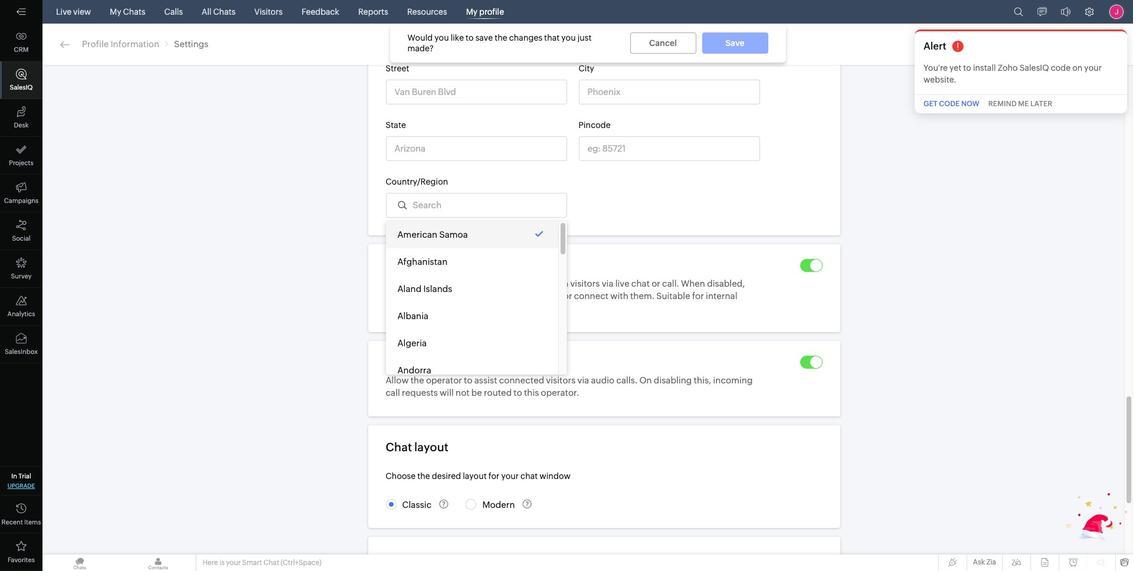Task type: locate. For each thing, give the bounding box(es) containing it.
my profile link
[[462, 0, 509, 24]]

view
[[73, 7, 91, 17]]

chats for all chats
[[213, 7, 236, 17]]

2 my from the left
[[466, 7, 478, 17]]

all chats
[[202, 7, 236, 17]]

0 horizontal spatial my
[[110, 7, 121, 17]]

analytics
[[7, 311, 35, 318]]

chats inside my chats link
[[123, 7, 145, 17]]

live
[[56, 7, 72, 17]]

0 horizontal spatial chats
[[123, 7, 145, 17]]

social link
[[0, 213, 43, 250]]

feedback
[[302, 7, 340, 17]]

configure settings image
[[1086, 7, 1095, 17]]

chats inside all chats link
[[213, 7, 236, 17]]

my
[[110, 7, 121, 17], [466, 7, 478, 17]]

chats left the calls
[[123, 7, 145, 17]]

reports link
[[354, 0, 393, 24]]

my chats
[[110, 7, 145, 17]]

salesinbox link
[[0, 326, 43, 364]]

chats
[[123, 7, 145, 17], [213, 7, 236, 17]]

my left profile
[[466, 7, 478, 17]]

2 chats from the left
[[213, 7, 236, 17]]

desk
[[14, 122, 29, 129]]

my for my profile
[[466, 7, 478, 17]]

my right view on the top left
[[110, 7, 121, 17]]

calls
[[164, 7, 183, 17]]

upgrade
[[8, 483, 35, 490]]

search image
[[1015, 7, 1024, 17]]

my chats link
[[105, 0, 150, 24]]

resources
[[407, 7, 447, 17]]

chats image
[[43, 555, 117, 572]]

chats right all
[[213, 7, 236, 17]]

your
[[226, 559, 241, 568]]

1 horizontal spatial my
[[466, 7, 478, 17]]

salesiq
[[10, 84, 33, 91]]

salesinbox
[[5, 348, 38, 356]]

in trial upgrade
[[8, 473, 35, 490]]

(ctrl+space)
[[281, 559, 322, 568]]

live view
[[56, 7, 91, 17]]

visitors link
[[250, 0, 288, 24]]

campaigns
[[4, 197, 39, 204]]

1 chats from the left
[[123, 7, 145, 17]]

crm link
[[0, 24, 43, 61]]

survey link
[[0, 250, 43, 288]]

live view link
[[51, 0, 96, 24]]

recent
[[2, 519, 23, 526]]

1 horizontal spatial chats
[[213, 7, 236, 17]]

1 my from the left
[[110, 7, 121, 17]]



Task type: vqa. For each thing, say whether or not it's contained in the screenshot.
Purchase Orders link
no



Task type: describe. For each thing, give the bounding box(es) containing it.
profile
[[480, 7, 504, 17]]

campaigns link
[[0, 175, 43, 213]]

analytics link
[[0, 288, 43, 326]]

smart
[[242, 559, 262, 568]]

desk link
[[0, 99, 43, 137]]

toggle chat sounds image
[[1062, 7, 1071, 17]]

chat
[[264, 559, 279, 568]]

social
[[12, 235, 30, 242]]

crm
[[14, 46, 29, 53]]

survey
[[11, 273, 32, 280]]

visitors
[[255, 7, 283, 17]]

zia
[[987, 559, 997, 567]]

here is your smart chat (ctrl+space)
[[203, 559, 322, 568]]

favorites
[[8, 557, 35, 564]]

salesiq link
[[0, 61, 43, 99]]

recent items
[[2, 519, 41, 526]]

items
[[24, 519, 41, 526]]

message board image
[[1038, 7, 1048, 17]]

reports
[[358, 7, 389, 17]]

calls link
[[160, 0, 188, 24]]

contacts image
[[121, 555, 195, 572]]

projects link
[[0, 137, 43, 175]]

projects
[[9, 159, 33, 167]]

my profile
[[466, 7, 504, 17]]

ask zia
[[974, 559, 997, 567]]

is
[[220, 559, 225, 568]]

resources link
[[403, 0, 452, 24]]

all chats link
[[197, 0, 240, 24]]

trial
[[18, 473, 31, 480]]

all
[[202, 7, 212, 17]]

feedback link
[[297, 0, 344, 24]]

chats for my chats
[[123, 7, 145, 17]]

ask
[[974, 559, 986, 567]]

in
[[11, 473, 17, 480]]

here
[[203, 559, 218, 568]]

my for my chats
[[110, 7, 121, 17]]



